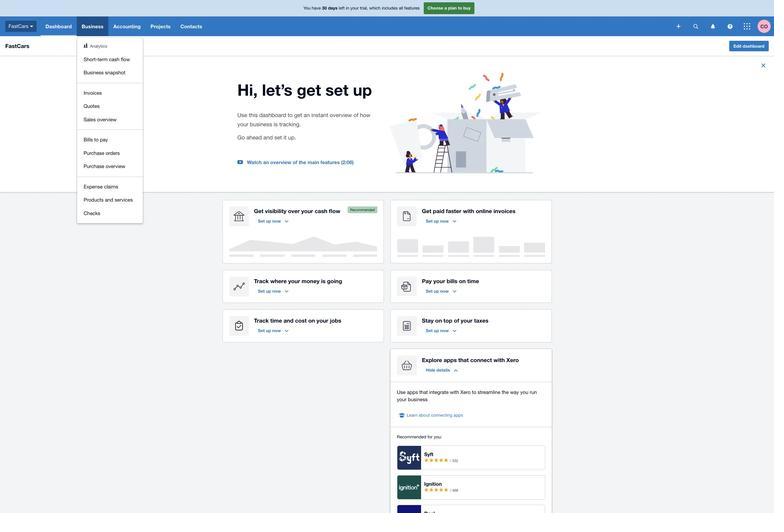 Task type: locate. For each thing, give the bounding box(es) containing it.
1 vertical spatial time
[[270, 317, 282, 324]]

list box containing short-term cash flow
[[77, 38, 143, 224]]

1 vertical spatial the
[[502, 390, 509, 395]]

0 vertical spatial cash
[[109, 56, 120, 62]]

use for use apps that integrate with xero to streamline the way you run your business
[[397, 390, 406, 395]]

business up the header chart icon
[[82, 23, 103, 29]]

use inside use this dashboard to get an instant overview of how your business is tracking.
[[237, 112, 247, 119]]

30
[[322, 5, 327, 11]]

projects icon image
[[229, 316, 249, 336]]

apps for use
[[407, 390, 418, 395]]

to inside use apps that integrate with xero to streamline the way you run your business
[[472, 390, 476, 395]]

purchase down purchase orders
[[84, 164, 104, 169]]

0 horizontal spatial svg image
[[694, 24, 698, 29]]

1 vertical spatial xero
[[461, 390, 471, 395]]

/
[[450, 459, 451, 463], [450, 489, 451, 493]]

features right the 'main'
[[321, 160, 340, 165]]

group containing short-term cash flow
[[77, 38, 143, 224]]

1 get from the left
[[254, 208, 264, 215]]

get left visibility
[[254, 208, 264, 215]]

to left pay
[[94, 137, 99, 143]]

up.
[[288, 134, 296, 141]]

invoices
[[494, 208, 516, 215]]

2 horizontal spatial and
[[284, 317, 294, 324]]

1 vertical spatial use
[[397, 390, 406, 395]]

0 horizontal spatial set
[[275, 134, 282, 141]]

the left the 'main'
[[299, 160, 306, 165]]

dashboard inside use this dashboard to get an instant overview of how your business is tracking.
[[259, 112, 286, 119]]

on right bills
[[459, 278, 466, 285]]

set for going
[[258, 289, 265, 294]]

set up now down track time and cost on your jobs
[[258, 328, 281, 334]]

now for invoices
[[440, 219, 449, 224]]

pay
[[422, 278, 432, 285]]

1 horizontal spatial use
[[397, 390, 406, 395]]

set up instant
[[326, 80, 349, 99]]

have
[[312, 6, 321, 11]]

with right connect
[[494, 357, 505, 364]]

features inside 'you have 30 days left in your trial, which includes all features'
[[404, 6, 420, 11]]

now down where
[[272, 289, 281, 294]]

flow inside group
[[121, 56, 130, 62]]

set up now button for going
[[254, 286, 293, 297]]

header chart image
[[83, 43, 88, 48]]

1 horizontal spatial business
[[408, 397, 428, 403]]

0 vertical spatial flow
[[121, 56, 130, 62]]

1 horizontal spatial time
[[468, 278, 479, 285]]

to inside use this dashboard to get an instant overview of how your business is tracking.
[[288, 112, 293, 119]]

1 horizontal spatial and
[[264, 134, 273, 141]]

it
[[284, 134, 287, 141]]

that for connect
[[458, 357, 469, 364]]

up down pay your bills on time
[[434, 289, 439, 294]]

buy
[[463, 5, 471, 11]]

projects button
[[146, 16, 176, 36]]

up down stay on top of your taxes
[[434, 328, 439, 334]]

tracking.
[[279, 121, 301, 128]]

1 horizontal spatial is
[[321, 278, 326, 285]]

set up now button
[[254, 216, 293, 226], [422, 216, 461, 226], [254, 286, 293, 297], [422, 286, 461, 297], [254, 326, 293, 336], [422, 326, 461, 336]]

1 vertical spatial track
[[254, 317, 269, 324]]

explore
[[422, 357, 442, 364]]

2 vertical spatial and
[[284, 317, 294, 324]]

overview right instant
[[330, 112, 352, 119]]

learn
[[407, 413, 418, 418]]

business down short-
[[84, 70, 104, 75]]

business inside popup button
[[82, 23, 103, 29]]

0 horizontal spatial features
[[321, 160, 340, 165]]

0 vertical spatial that
[[458, 357, 469, 364]]

that inside use apps that integrate with xero to streamline the way you run your business
[[419, 390, 428, 395]]

up down visibility
[[266, 219, 271, 224]]

1 / from the top
[[450, 459, 451, 463]]

1 horizontal spatial that
[[458, 357, 469, 364]]

overview down "it"
[[270, 160, 291, 165]]

with inside use apps that integrate with xero to streamline the way you run your business
[[450, 390, 459, 395]]

fastcars
[[9, 23, 28, 29], [5, 42, 29, 49]]

apps right connecting
[[454, 413, 463, 418]]

plan
[[448, 5, 457, 11]]

to left streamline
[[472, 390, 476, 395]]

purchase down bills to pay
[[84, 150, 104, 156]]

cash right term
[[109, 56, 120, 62]]

apps
[[444, 357, 457, 364], [407, 390, 418, 395], [454, 413, 463, 418]]

track left where
[[254, 278, 269, 285]]

star rating: 4.84 out of 5 image
[[424, 458, 449, 465]]

set up now for going
[[258, 289, 281, 294]]

1 vertical spatial with
[[494, 357, 505, 364]]

0 vertical spatial is
[[274, 121, 278, 128]]

money
[[302, 278, 320, 285]]

track where your money is going
[[254, 278, 342, 285]]

0 vertical spatial use
[[237, 112, 247, 119]]

business snapshot
[[84, 70, 125, 75]]

of left how
[[354, 112, 359, 119]]

set up now for your
[[258, 328, 281, 334]]

use
[[237, 112, 247, 119], [397, 390, 406, 395]]

0 horizontal spatial dashboard
[[259, 112, 286, 119]]

bills to pay link
[[77, 133, 143, 147]]

2 purchase from the top
[[84, 164, 104, 169]]

business button
[[77, 16, 108, 36]]

flow left "recommended icon"
[[329, 208, 340, 215]]

2 vertical spatial with
[[450, 390, 459, 395]]

2 horizontal spatial with
[[494, 357, 505, 364]]

set for invoices
[[426, 219, 433, 224]]

set up now button for taxes
[[422, 326, 461, 336]]

features right all
[[404, 6, 420, 11]]

an left instant
[[304, 112, 310, 119]]

track right projects icon
[[254, 317, 269, 324]]

1 vertical spatial purchase
[[84, 164, 104, 169]]

2 horizontal spatial of
[[454, 317, 459, 324]]

of for stay on top of your taxes
[[454, 317, 459, 324]]

0 horizontal spatial is
[[274, 121, 278, 128]]

includes
[[382, 6, 398, 11]]

1 vertical spatial set
[[275, 134, 282, 141]]

pay
[[100, 137, 108, 143]]

invoices link
[[77, 86, 143, 100]]

overview down quotes link
[[97, 117, 117, 122]]

of right top
[[454, 317, 459, 324]]

to up tracking.
[[288, 112, 293, 119]]

1 vertical spatial dashboard
[[259, 112, 286, 119]]

and right ahead
[[264, 134, 273, 141]]

with for connect
[[494, 357, 505, 364]]

1 purchase from the top
[[84, 150, 104, 156]]

with right integrate
[[450, 390, 459, 395]]

flow
[[121, 56, 130, 62], [329, 208, 340, 215]]

1 horizontal spatial xero
[[507, 357, 519, 364]]

up for stay on top of your taxes
[[434, 328, 439, 334]]

and
[[264, 134, 273, 141], [105, 197, 113, 203], [284, 317, 294, 324]]

0 horizontal spatial time
[[270, 317, 282, 324]]

you
[[521, 390, 529, 395]]

expense
[[84, 184, 103, 190]]

0 vertical spatial the
[[299, 160, 306, 165]]

explore apps that connect with xero
[[422, 357, 519, 364]]

set right invoices icon
[[426, 219, 433, 224]]

use inside use apps that integrate with xero to streamline the way you run your business
[[397, 390, 406, 395]]

0 vertical spatial of
[[354, 112, 359, 119]]

list box
[[77, 38, 143, 224]]

dashboard inside edit dashboard button
[[743, 43, 765, 49]]

2 vertical spatial of
[[454, 317, 459, 324]]

set up now down stay
[[426, 328, 449, 334]]

go ahead and set it up.
[[237, 134, 296, 141]]

xero left streamline
[[461, 390, 471, 395]]

syft logo image
[[399, 452, 419, 465]]

set up now down paid
[[426, 219, 449, 224]]

streamline
[[478, 390, 501, 395]]

hi,
[[237, 80, 258, 99]]

0 horizontal spatial that
[[419, 390, 428, 395]]

0 horizontal spatial svg image
[[30, 26, 33, 27]]

list box inside banner
[[77, 38, 143, 224]]

(2:06)
[[341, 160, 354, 165]]

that left connect
[[458, 357, 469, 364]]

purchase for purchase overview
[[84, 164, 104, 169]]

recommended icon image
[[348, 207, 377, 213]]

1 horizontal spatial with
[[463, 208, 474, 215]]

the left way
[[502, 390, 509, 395]]

1 horizontal spatial get
[[422, 208, 432, 215]]

instant
[[312, 112, 328, 119]]

taxes icon image
[[397, 316, 417, 336]]

and down expense claims link
[[105, 197, 113, 203]]

use for use this dashboard to get an instant overview of how your business is tracking.
[[237, 112, 247, 119]]

get visibility over your cash flow
[[254, 208, 340, 215]]

ahead
[[246, 134, 262, 141]]

you:
[[434, 435, 442, 440]]

apps up details
[[444, 357, 457, 364]]

online
[[476, 208, 492, 215]]

set up now button down top
[[422, 326, 461, 336]]

overview inside purchase overview link
[[106, 164, 125, 169]]

now down track time and cost on your jobs
[[272, 328, 281, 334]]

business for business snapshot
[[84, 70, 104, 75]]

the inside use apps that integrate with xero to streamline the way you run your business
[[502, 390, 509, 395]]

0 horizontal spatial with
[[450, 390, 459, 395]]

track
[[254, 278, 269, 285], [254, 317, 269, 324]]

1 track from the top
[[254, 278, 269, 285]]

integrate
[[429, 390, 449, 395]]

0 vertical spatial apps
[[444, 357, 457, 364]]

watch an overview of the main features (2:06) button
[[247, 160, 354, 165]]

0 vertical spatial and
[[264, 134, 273, 141]]

cost
[[295, 317, 307, 324]]

on right the cost
[[308, 317, 315, 324]]

0 vertical spatial business
[[250, 121, 272, 128]]

business up learn
[[408, 397, 428, 403]]

recommended
[[397, 435, 426, 440]]

0 horizontal spatial and
[[105, 197, 113, 203]]

1 horizontal spatial svg image
[[677, 24, 681, 28]]

xero for connect
[[507, 357, 519, 364]]

use down add-ons icon
[[397, 390, 406, 395]]

hide
[[426, 368, 435, 373]]

contacts button
[[176, 16, 207, 36]]

up
[[353, 80, 372, 99], [266, 219, 271, 224], [434, 219, 439, 224], [266, 289, 271, 294], [434, 289, 439, 294], [266, 328, 271, 334], [434, 328, 439, 334]]

0 vertical spatial xero
[[507, 357, 519, 364]]

purchase overview
[[84, 164, 125, 169]]

/ for syft
[[450, 459, 451, 463]]

track for track time and cost on your jobs
[[254, 317, 269, 324]]

set up now down where
[[258, 289, 281, 294]]

in
[[346, 6, 349, 11]]

invoices
[[84, 90, 102, 96]]

of left the 'main'
[[293, 160, 297, 165]]

banking icon image
[[229, 207, 249, 226]]

2 vertical spatial apps
[[454, 413, 463, 418]]

1 vertical spatial of
[[293, 160, 297, 165]]

set for your
[[258, 328, 265, 334]]

apps inside use apps that integrate with xero to streamline the way you run your business
[[407, 390, 418, 395]]

time left the cost
[[270, 317, 282, 324]]

2 / from the top
[[450, 489, 451, 493]]

apps for explore
[[444, 357, 457, 364]]

fastcars inside popup button
[[9, 23, 28, 29]]

set left "it"
[[275, 134, 282, 141]]

0 horizontal spatial on
[[308, 317, 315, 324]]

apps up learn
[[407, 390, 418, 395]]

1 vertical spatial get
[[294, 112, 302, 119]]

flow up snapshot
[[121, 56, 130, 62]]

1 vertical spatial and
[[105, 197, 113, 203]]

1 horizontal spatial dashboard
[[743, 43, 765, 49]]

up for track where your money is going
[[266, 289, 271, 294]]

0 vertical spatial fastcars
[[9, 23, 28, 29]]

over
[[288, 208, 300, 215]]

fastcars button
[[0, 16, 41, 36]]

1 vertical spatial apps
[[407, 390, 418, 395]]

svg image
[[744, 23, 751, 30], [694, 24, 698, 29], [728, 24, 733, 29]]

1 vertical spatial business
[[84, 70, 104, 75]]

set right track money icon
[[258, 289, 265, 294]]

1 horizontal spatial of
[[354, 112, 359, 119]]

0 vertical spatial /
[[450, 459, 451, 463]]

dashboard right edit
[[743, 43, 765, 49]]

is left tracking.
[[274, 121, 278, 128]]

business
[[250, 121, 272, 128], [408, 397, 428, 403]]

1 vertical spatial that
[[419, 390, 428, 395]]

business inside use apps that integrate with xero to streamline the way you run your business
[[408, 397, 428, 403]]

1 vertical spatial cash
[[315, 208, 328, 215]]

0 vertical spatial an
[[304, 112, 310, 119]]

with for integrate
[[450, 390, 459, 395]]

your
[[350, 6, 359, 11], [237, 121, 248, 128], [301, 208, 313, 215], [288, 278, 300, 285], [434, 278, 445, 285], [317, 317, 328, 324], [461, 317, 473, 324], [397, 397, 407, 403]]

get left paid
[[422, 208, 432, 215]]

an right watch
[[263, 160, 269, 165]]

set up now button down track time and cost on your jobs
[[254, 326, 293, 336]]

time right bills
[[468, 278, 479, 285]]

dashboard right this
[[259, 112, 286, 119]]

/ left "332"
[[450, 459, 451, 463]]

0 vertical spatial purchase
[[84, 150, 104, 156]]

co
[[761, 23, 768, 29]]

1 horizontal spatial features
[[404, 6, 420, 11]]

group
[[77, 38, 143, 224]]

pay your bills on time
[[422, 278, 479, 285]]

watch
[[247, 160, 262, 165]]

0 horizontal spatial flow
[[121, 56, 130, 62]]

now for going
[[272, 289, 281, 294]]

0 vertical spatial track
[[254, 278, 269, 285]]

now down paid
[[440, 219, 449, 224]]

2 track from the top
[[254, 317, 269, 324]]

up down where
[[266, 289, 271, 294]]

set right projects icon
[[258, 328, 265, 334]]

cash right over
[[315, 208, 328, 215]]

and for track
[[284, 317, 294, 324]]

1 vertical spatial an
[[263, 160, 269, 165]]

banner containing co
[[0, 0, 774, 224]]

0 horizontal spatial the
[[299, 160, 306, 165]]

0 vertical spatial set
[[326, 80, 349, 99]]

get up tracking.
[[294, 112, 302, 119]]

/ 332
[[449, 459, 458, 463]]

0 vertical spatial business
[[82, 23, 103, 29]]

0 horizontal spatial of
[[293, 160, 297, 165]]

xero right connect
[[507, 357, 519, 364]]

xero
[[507, 357, 519, 364], [461, 390, 471, 395]]

1 horizontal spatial an
[[304, 112, 310, 119]]

0 vertical spatial dashboard
[[743, 43, 765, 49]]

use left this
[[237, 112, 247, 119]]

xero inside use apps that integrate with xero to streamline the way you run your business
[[461, 390, 471, 395]]

2 horizontal spatial svg image
[[744, 23, 751, 30]]

1 vertical spatial flow
[[329, 208, 340, 215]]

/ left 468
[[450, 489, 451, 493]]

set up now down visibility
[[258, 219, 281, 224]]

get
[[254, 208, 264, 215], [422, 208, 432, 215]]

up down paid
[[434, 219, 439, 224]]

2 get from the left
[[422, 208, 432, 215]]

with
[[463, 208, 474, 215], [494, 357, 505, 364], [450, 390, 459, 395]]

quotes link
[[77, 100, 143, 113]]

bills
[[84, 137, 93, 143]]

0 horizontal spatial cash
[[109, 56, 120, 62]]

up right projects icon
[[266, 328, 271, 334]]

recommended for you:
[[397, 435, 442, 440]]

0 horizontal spatial use
[[237, 112, 247, 119]]

now down top
[[440, 328, 449, 334]]

is left going
[[321, 278, 326, 285]]

on left top
[[435, 317, 442, 324]]

svg image
[[711, 24, 715, 29], [677, 24, 681, 28], [30, 26, 33, 27]]

to left 'buy'
[[458, 5, 462, 11]]

0 vertical spatial features
[[404, 6, 420, 11]]

co button
[[758, 16, 774, 36]]

1 vertical spatial business
[[408, 397, 428, 403]]

get paid faster with online invoices
[[422, 208, 516, 215]]

business down this
[[250, 121, 272, 128]]

your inside use apps that integrate with xero to streamline the way you run your business
[[397, 397, 407, 403]]

now
[[272, 219, 281, 224], [440, 219, 449, 224], [272, 289, 281, 294], [440, 289, 449, 294], [272, 328, 281, 334], [440, 328, 449, 334]]

banner
[[0, 0, 774, 224]]

group inside banner
[[77, 38, 143, 224]]

1 horizontal spatial the
[[502, 390, 509, 395]]

0 vertical spatial time
[[468, 278, 479, 285]]

0 horizontal spatial get
[[254, 208, 264, 215]]

1 vertical spatial /
[[450, 489, 451, 493]]

set down stay
[[426, 328, 433, 334]]

with right faster
[[463, 208, 474, 215]]

set up now button down paid
[[422, 216, 461, 226]]

cartoon office workers image
[[390, 73, 542, 173]]

1 vertical spatial is
[[321, 278, 326, 285]]

time
[[468, 278, 479, 285], [270, 317, 282, 324]]

your inside use this dashboard to get an instant overview of how your business is tracking.
[[237, 121, 248, 128]]

overview down 'orders'
[[106, 164, 125, 169]]

choose a plan to buy
[[428, 5, 471, 11]]

checks
[[84, 211, 100, 216]]

close image
[[759, 60, 769, 71]]

0 horizontal spatial xero
[[461, 390, 471, 395]]

and left the cost
[[284, 317, 294, 324]]

set up now button down where
[[254, 286, 293, 297]]

get up instant
[[297, 80, 321, 99]]

choose
[[428, 5, 443, 11]]

to
[[458, 5, 462, 11], [288, 112, 293, 119], [94, 137, 99, 143], [472, 390, 476, 395]]

1 horizontal spatial set
[[326, 80, 349, 99]]

track for track where your money is going
[[254, 278, 269, 285]]

now for taxes
[[440, 328, 449, 334]]

that left integrate
[[419, 390, 428, 395]]

0 horizontal spatial business
[[250, 121, 272, 128]]



Task type: vqa. For each thing, say whether or not it's contained in the screenshot.
OWE associated with YOU
no



Task type: describe. For each thing, give the bounding box(es) containing it.
/ for ignition
[[450, 489, 451, 493]]

set up now button down visibility
[[254, 216, 293, 226]]

set up now button for your
[[254, 326, 293, 336]]

an inside use this dashboard to get an instant overview of how your business is tracking.
[[304, 112, 310, 119]]

orders
[[106, 150, 120, 156]]

syft
[[424, 452, 434, 458]]

set up now button down pay your bills on time
[[422, 286, 461, 297]]

trial,
[[360, 6, 368, 11]]

1 horizontal spatial svg image
[[728, 24, 733, 29]]

dashboard link
[[41, 16, 77, 36]]

way
[[510, 390, 519, 395]]

and inside products and services link
[[105, 197, 113, 203]]

ignition logo image
[[399, 485, 419, 491]]

sales
[[84, 117, 96, 122]]

learn about connecting apps
[[407, 413, 463, 418]]

set right banking icon
[[258, 219, 265, 224]]

edit
[[734, 43, 742, 49]]

learn about connecting apps link
[[407, 413, 463, 419]]

invoices preview bar graph image
[[397, 237, 545, 257]]

apps inside learn about connecting apps link
[[454, 413, 463, 418]]

bills to pay
[[84, 137, 108, 143]]

up for track time and cost on your jobs
[[266, 328, 271, 334]]

this
[[249, 112, 258, 119]]

connect
[[471, 357, 492, 364]]

dashboard
[[46, 23, 72, 29]]

about
[[419, 413, 430, 418]]

analytics
[[90, 44, 107, 49]]

hide details button
[[422, 365, 462, 376]]

2 horizontal spatial on
[[459, 278, 466, 285]]

2 horizontal spatial svg image
[[711, 24, 715, 29]]

you
[[304, 6, 311, 11]]

1 vertical spatial features
[[321, 160, 340, 165]]

go
[[237, 134, 245, 141]]

set up now button for invoices
[[422, 216, 461, 226]]

of for watch an overview of the main features (2:06)
[[293, 160, 297, 165]]

purchase orders
[[84, 150, 120, 156]]

where
[[270, 278, 287, 285]]

1 horizontal spatial on
[[435, 317, 442, 324]]

watch an overview of the main features (2:06)
[[247, 160, 354, 165]]

is inside use this dashboard to get an instant overview of how your business is tracking.
[[274, 121, 278, 128]]

main
[[308, 160, 319, 165]]

all
[[399, 6, 403, 11]]

short-term cash flow link
[[77, 53, 143, 66]]

up for pay your bills on time
[[434, 289, 439, 294]]

1 horizontal spatial cash
[[315, 208, 328, 215]]

snapshot
[[105, 70, 125, 75]]

/ 468
[[449, 489, 458, 493]]

0 horizontal spatial an
[[263, 160, 269, 165]]

up up how
[[353, 80, 372, 99]]

products and services link
[[77, 194, 143, 207]]

overview inside use this dashboard to get an instant overview of how your business is tracking.
[[330, 112, 352, 119]]

now down visibility
[[272, 219, 281, 224]]

that for integrate
[[419, 390, 428, 395]]

track money icon image
[[229, 277, 249, 297]]

stay
[[422, 317, 434, 324]]

term
[[98, 56, 108, 62]]

going
[[327, 278, 342, 285]]

bills
[[447, 278, 458, 285]]

star rating: 4.96 out of 5 image
[[424, 488, 449, 494]]

xero for integrate
[[461, 390, 471, 395]]

overview inside sales overview link
[[97, 117, 117, 122]]

for
[[428, 435, 433, 440]]

set up now down pay
[[426, 289, 449, 294]]

expense claims
[[84, 184, 118, 190]]

and for go
[[264, 134, 273, 141]]

purchase orders link
[[77, 147, 143, 160]]

details
[[437, 368, 450, 373]]

short-
[[84, 56, 98, 62]]

claims
[[104, 184, 118, 190]]

connecting
[[431, 413, 452, 418]]

projects
[[151, 23, 171, 29]]

edit dashboard
[[734, 43, 765, 49]]

which
[[369, 6, 381, 11]]

of inside use this dashboard to get an instant overview of how your business is tracking.
[[354, 112, 359, 119]]

contacts
[[181, 23, 202, 29]]

now down pay your bills on time
[[440, 289, 449, 294]]

products
[[84, 197, 104, 203]]

set down pay
[[426, 289, 433, 294]]

faster
[[446, 208, 462, 215]]

0 vertical spatial get
[[297, 80, 321, 99]]

svg image inside fastcars popup button
[[30, 26, 33, 27]]

1 vertical spatial fastcars
[[5, 42, 29, 49]]

banking preview line graph image
[[229, 237, 377, 257]]

business for business
[[82, 23, 103, 29]]

invoices icon image
[[397, 207, 417, 226]]

taxes
[[474, 317, 489, 324]]

your inside 'you have 30 days left in your trial, which includes all features'
[[350, 6, 359, 11]]

use this dashboard to get an instant overview of how your business is tracking.
[[237, 112, 371, 128]]

use apps that integrate with xero to streamline the way you run your business
[[397, 390, 537, 403]]

services
[[115, 197, 133, 203]]

track time and cost on your jobs
[[254, 317, 341, 324]]

checks link
[[77, 207, 143, 220]]

purchase for purchase orders
[[84, 150, 104, 156]]

business inside use this dashboard to get an instant overview of how your business is tracking.
[[250, 121, 272, 128]]

visibility
[[265, 208, 287, 215]]

1 horizontal spatial flow
[[329, 208, 340, 215]]

468
[[452, 489, 458, 493]]

ignition
[[424, 481, 442, 487]]

how
[[360, 112, 371, 119]]

short-term cash flow
[[84, 56, 130, 62]]

set for get
[[326, 80, 349, 99]]

get inside use this dashboard to get an instant overview of how your business is tracking.
[[294, 112, 302, 119]]

set for taxes
[[426, 328, 433, 334]]

get for get paid faster with online invoices
[[422, 208, 432, 215]]

quotes
[[84, 103, 100, 109]]

accounting
[[113, 23, 141, 29]]

you have 30 days left in your trial, which includes all features
[[304, 5, 420, 11]]

now for your
[[272, 328, 281, 334]]

bills icon image
[[397, 277, 417, 297]]

up for get paid faster with online invoices
[[434, 219, 439, 224]]

0 vertical spatial with
[[463, 208, 474, 215]]

purchase overview link
[[77, 160, 143, 173]]

hide details
[[426, 368, 450, 373]]

recommended for you: heading
[[397, 434, 545, 441]]

set up now for invoices
[[426, 219, 449, 224]]

business snapshot link
[[77, 66, 143, 80]]

let's
[[262, 80, 293, 99]]

set up now for taxes
[[426, 328, 449, 334]]

get for get visibility over your cash flow
[[254, 208, 264, 215]]

expense claims link
[[77, 180, 143, 194]]

sales overview
[[84, 117, 117, 122]]

add-ons icon image
[[397, 356, 417, 376]]

paid
[[433, 208, 445, 215]]

set for and
[[275, 134, 282, 141]]



